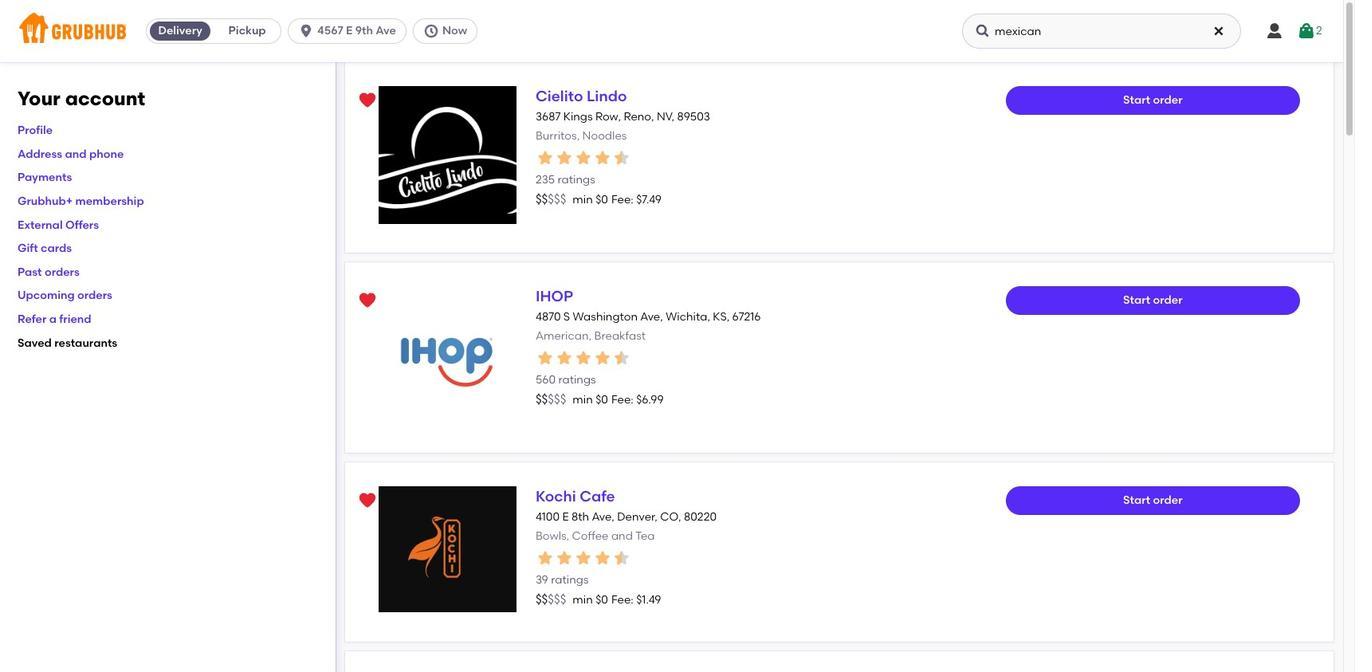 Task type: describe. For each thing, give the bounding box(es) containing it.
gift
[[18, 242, 38, 255]]

refer
[[18, 313, 47, 326]]

now button
[[413, 18, 484, 44]]

reno,
[[624, 110, 654, 124]]

cielito lindo 3687 kings row, reno, nv, 89503 burritos, noodles
[[536, 87, 710, 143]]

cielito lindo link
[[536, 87, 627, 105]]

$0 for 4870
[[596, 393, 608, 407]]

ratings for 4870
[[559, 373, 596, 387]]

ratings for cafe
[[551, 573, 589, 587]]

ihop 4870 s washington ave, wichita, ks, 67216 american, breakfast
[[536, 287, 761, 343]]

your account
[[18, 87, 145, 110]]

$$$$$ for lindo
[[536, 192, 566, 207]]

noodles
[[583, 130, 627, 143]]

delivery button
[[147, 18, 214, 44]]

grubhub+ membership
[[18, 195, 144, 208]]

start order button for kochi cafe
[[1006, 486, 1301, 515]]

kings
[[564, 110, 593, 124]]

row,
[[596, 110, 621, 124]]

upcoming
[[18, 289, 75, 303]]

co,
[[661, 510, 682, 524]]

external
[[18, 218, 63, 232]]

$7.49
[[637, 193, 662, 207]]

$0 for lindo
[[596, 193, 608, 207]]

ave
[[376, 24, 396, 37]]

upcoming orders
[[18, 289, 112, 303]]

now
[[443, 24, 467, 37]]

delivery
[[158, 24, 202, 37]]

restaurants
[[54, 336, 117, 350]]

e inside the kochi cafe 4100 e 8th ave, denver, co, 80220 bowls, coffee and tea
[[563, 510, 569, 524]]

min for 4870
[[573, 393, 593, 407]]

min for cafe
[[573, 593, 593, 607]]

start order for kochi cafe
[[1124, 493, 1183, 507]]

4567
[[317, 24, 343, 37]]

ihop link
[[536, 287, 573, 305]]

kochi cafe link
[[536, 487, 615, 505]]

saved restaurant button for kochi
[[353, 486, 382, 515]]

profile
[[18, 124, 53, 137]]

4870
[[536, 310, 561, 324]]

$$$$$ for cafe
[[536, 593, 566, 607]]

e inside "button"
[[346, 24, 353, 37]]

s
[[564, 310, 570, 324]]

lindo
[[587, 87, 627, 105]]

67216
[[733, 310, 761, 324]]

saved
[[18, 336, 52, 350]]

2 button
[[1298, 17, 1323, 45]]

pickup
[[229, 24, 266, 37]]

2
[[1317, 24, 1323, 37]]

svg image for 4567 e 9th ave
[[298, 23, 314, 39]]

0 vertical spatial and
[[65, 147, 87, 161]]

saved restaurants
[[18, 336, 117, 350]]

pickup button
[[214, 18, 281, 44]]

fee: for cafe
[[612, 593, 634, 607]]

8th
[[572, 510, 589, 524]]

orders for past orders
[[45, 265, 80, 279]]

80220
[[684, 510, 717, 524]]

min for lindo
[[573, 193, 593, 207]]

235
[[536, 173, 555, 187]]

560
[[536, 373, 556, 387]]

3687
[[536, 110, 561, 124]]

start order for ihop
[[1124, 293, 1183, 307]]

start order button for ihop
[[1006, 286, 1301, 315]]

min $0 fee: $7.49
[[573, 193, 662, 207]]

cielito lindo logo image
[[379, 86, 517, 224]]

washington
[[573, 310, 638, 324]]

fee: for 4870
[[612, 393, 634, 407]]

refer a friend link
[[18, 313, 91, 326]]

saved restaurants link
[[18, 336, 117, 350]]

ave, inside the kochi cafe 4100 e 8th ave, denver, co, 80220 bowls, coffee and tea
[[592, 510, 615, 524]]

start for ihop
[[1124, 293, 1151, 307]]

profile link
[[18, 124, 53, 137]]

Search for food, convenience, alcohol... search field
[[963, 14, 1242, 49]]

svg image for 2
[[1298, 22, 1317, 41]]

min $0 fee: $6.99
[[573, 393, 664, 407]]

min $0 fee: $1.49
[[573, 593, 661, 607]]

saved restaurant image
[[358, 91, 377, 110]]

4100
[[536, 510, 560, 524]]

offers
[[65, 218, 99, 232]]



Task type: vqa. For each thing, say whether or not it's contained in the screenshot.


Task type: locate. For each thing, give the bounding box(es) containing it.
burritos,
[[536, 130, 580, 143]]

2 start from the top
[[1124, 293, 1151, 307]]

2 vertical spatial fee:
[[612, 593, 634, 607]]

past orders
[[18, 265, 80, 279]]

membership
[[75, 195, 144, 208]]

1 vertical spatial $0
[[596, 393, 608, 407]]

gift cards link
[[18, 242, 72, 255]]

a
[[49, 313, 57, 326]]

2 vertical spatial order
[[1154, 493, 1183, 507]]

1 start order from the top
[[1124, 93, 1183, 107]]

order for cielito lindo
[[1154, 93, 1183, 107]]

ratings right 235
[[558, 173, 596, 187]]

2 $$$$$ from the top
[[536, 393, 566, 407]]

orders up friend
[[77, 289, 112, 303]]

ratings right 39
[[551, 573, 589, 587]]

$$ down 39
[[536, 593, 548, 607]]

orders
[[45, 265, 80, 279], [77, 289, 112, 303]]

0 vertical spatial order
[[1154, 93, 1183, 107]]

wichita,
[[666, 310, 711, 324]]

$0 for cafe
[[596, 593, 608, 607]]

1 $$$$$ from the top
[[536, 192, 566, 207]]

1 vertical spatial start
[[1124, 293, 1151, 307]]

fee:
[[612, 193, 634, 207], [612, 393, 634, 407], [612, 593, 634, 607]]

account
[[65, 87, 145, 110]]

past orders link
[[18, 265, 80, 279]]

past
[[18, 265, 42, 279]]

1 horizontal spatial e
[[563, 510, 569, 524]]

e left 8th
[[563, 510, 569, 524]]

min down 39 ratings
[[573, 593, 593, 607]]

and inside the kochi cafe 4100 e 8th ave, denver, co, 80220 bowls, coffee and tea
[[612, 530, 633, 543]]

nv,
[[657, 110, 675, 124]]

$6.99
[[637, 393, 664, 407]]

start order
[[1124, 93, 1183, 107], [1124, 293, 1183, 307], [1124, 493, 1183, 507]]

cards
[[41, 242, 72, 255]]

$0 down 560 ratings
[[596, 393, 608, 407]]

kochi cafe logo image
[[379, 486, 517, 613]]

order
[[1154, 93, 1183, 107], [1154, 293, 1183, 307], [1154, 493, 1183, 507]]

2 order from the top
[[1154, 293, 1183, 307]]

3 start order button from the top
[[1006, 486, 1301, 515]]

1 vertical spatial fee:
[[612, 393, 634, 407]]

svg image inside the now button
[[423, 23, 439, 39]]

235 ratings
[[536, 173, 596, 187]]

1 vertical spatial ratings
[[559, 373, 596, 387]]

$$
[[536, 192, 548, 207], [536, 393, 548, 407], [536, 593, 548, 607]]

$$ for kochi cafe
[[536, 593, 548, 607]]

0 vertical spatial ratings
[[558, 173, 596, 187]]

1 fee: from the top
[[612, 193, 634, 207]]

svg image for now
[[423, 23, 439, 39]]

kochi cafe 4100 e 8th ave, denver, co, 80220 bowls, coffee and tea
[[536, 487, 717, 543]]

0 horizontal spatial e
[[346, 24, 353, 37]]

address and phone link
[[18, 147, 124, 161]]

2 vertical spatial start
[[1124, 493, 1151, 507]]

0 vertical spatial ave,
[[641, 310, 663, 324]]

saved restaurant button for cielito
[[353, 86, 382, 115]]

1 start order button from the top
[[1006, 86, 1301, 115]]

2 vertical spatial start order
[[1124, 493, 1183, 507]]

payments link
[[18, 171, 72, 185]]

2 vertical spatial $0
[[596, 593, 608, 607]]

start order button for cielito lindo
[[1006, 86, 1301, 115]]

ave, inside ihop 4870 s washington ave, wichita, ks, 67216 american, breakfast
[[641, 310, 663, 324]]

$$$$$ down 235
[[536, 192, 566, 207]]

ratings right 560
[[559, 373, 596, 387]]

3 $$$$$ from the top
[[536, 593, 566, 607]]

order for ihop
[[1154, 293, 1183, 307]]

0 vertical spatial start order button
[[1006, 86, 1301, 115]]

4567 e 9th ave button
[[288, 18, 413, 44]]

1 vertical spatial e
[[563, 510, 569, 524]]

0 vertical spatial saved restaurant image
[[358, 291, 377, 310]]

refer a friend
[[18, 313, 91, 326]]

address
[[18, 147, 62, 161]]

ave,
[[641, 310, 663, 324], [592, 510, 615, 524]]

payments
[[18, 171, 72, 185]]

1 saved restaurant button from the top
[[353, 86, 382, 115]]

cielito
[[536, 87, 583, 105]]

star icon image
[[536, 148, 555, 167], [555, 148, 574, 167], [574, 148, 593, 167], [593, 148, 612, 167], [612, 148, 631, 167], [612, 148, 631, 167], [536, 348, 555, 367], [555, 348, 574, 367], [574, 348, 593, 367], [593, 348, 612, 367], [612, 348, 631, 367], [612, 348, 631, 367], [536, 548, 555, 567], [555, 548, 574, 567], [574, 548, 593, 567], [593, 548, 612, 567], [612, 548, 631, 567], [612, 548, 631, 567]]

1 horizontal spatial ave,
[[641, 310, 663, 324]]

bowls,
[[536, 530, 570, 543]]

address and phone
[[18, 147, 124, 161]]

1 vertical spatial and
[[612, 530, 633, 543]]

3 start from the top
[[1124, 493, 1151, 507]]

1 vertical spatial ave,
[[592, 510, 615, 524]]

$$$$$
[[536, 192, 566, 207], [536, 393, 566, 407], [536, 593, 566, 607]]

and left tea at bottom
[[612, 530, 633, 543]]

and left phone at the left of page
[[65, 147, 87, 161]]

2 vertical spatial start order button
[[1006, 486, 1301, 515]]

$1.49
[[637, 593, 661, 607]]

2 vertical spatial $$$$$
[[536, 593, 566, 607]]

1 vertical spatial orders
[[77, 289, 112, 303]]

ratings for lindo
[[558, 173, 596, 187]]

svg image inside the 2 button
[[1298, 22, 1317, 41]]

external offers
[[18, 218, 99, 232]]

0 horizontal spatial ave,
[[592, 510, 615, 524]]

ihop
[[536, 287, 573, 305]]

your
[[18, 87, 60, 110]]

grubhub+ membership link
[[18, 195, 144, 208]]

$0 left $1.49 in the left bottom of the page
[[596, 593, 608, 607]]

0 vertical spatial start order
[[1124, 93, 1183, 107]]

0 vertical spatial fee:
[[612, 193, 634, 207]]

0 vertical spatial start
[[1124, 93, 1151, 107]]

0 horizontal spatial svg image
[[975, 23, 991, 39]]

3 start order from the top
[[1124, 493, 1183, 507]]

fee: left $6.99
[[612, 393, 634, 407]]

1 vertical spatial order
[[1154, 293, 1183, 307]]

upcoming orders link
[[18, 289, 112, 303]]

0 vertical spatial orders
[[45, 265, 80, 279]]

fee: left $1.49 in the left bottom of the page
[[612, 593, 634, 607]]

2 vertical spatial saved restaurant button
[[353, 486, 382, 515]]

1 vertical spatial start order button
[[1006, 286, 1301, 315]]

3 $$ from the top
[[536, 593, 548, 607]]

fee: for lindo
[[612, 193, 634, 207]]

ave, down cafe
[[592, 510, 615, 524]]

$$$$$ down 560
[[536, 393, 566, 407]]

1 vertical spatial saved restaurant image
[[358, 491, 377, 510]]

1 saved restaurant image from the top
[[358, 291, 377, 310]]

2 $0 from the top
[[596, 393, 608, 407]]

0 vertical spatial saved restaurant button
[[353, 86, 382, 115]]

39 ratings
[[536, 573, 589, 587]]

order for kochi cafe
[[1154, 493, 1183, 507]]

and
[[65, 147, 87, 161], [612, 530, 633, 543]]

1 order from the top
[[1154, 93, 1183, 107]]

e left 9th
[[346, 24, 353, 37]]

1 horizontal spatial and
[[612, 530, 633, 543]]

denver,
[[617, 510, 658, 524]]

min
[[573, 193, 593, 207], [573, 393, 593, 407], [573, 593, 593, 607]]

ratings
[[558, 173, 596, 187], [559, 373, 596, 387], [551, 573, 589, 587]]

2 start order button from the top
[[1006, 286, 1301, 315]]

start order for cielito lindo
[[1124, 93, 1183, 107]]

ave, left wichita,
[[641, 310, 663, 324]]

saved restaurant image for ihop
[[358, 291, 377, 310]]

saved restaurant button for ihop
[[353, 286, 382, 315]]

min down "235 ratings"
[[573, 193, 593, 207]]

ks,
[[713, 310, 730, 324]]

start for cielito lindo
[[1124, 93, 1151, 107]]

0 vertical spatial min
[[573, 193, 593, 207]]

0 vertical spatial $0
[[596, 193, 608, 207]]

1 start from the top
[[1124, 93, 1151, 107]]

2 saved restaurant image from the top
[[358, 491, 377, 510]]

0 horizontal spatial and
[[65, 147, 87, 161]]

cafe
[[580, 487, 615, 505]]

external offers link
[[18, 218, 99, 232]]

svg image
[[1298, 22, 1317, 41], [298, 23, 314, 39], [423, 23, 439, 39], [1213, 25, 1226, 37]]

1 vertical spatial min
[[573, 393, 593, 407]]

2 vertical spatial $$
[[536, 593, 548, 607]]

ihop logo image
[[379, 286, 517, 424]]

orders up upcoming orders link
[[45, 265, 80, 279]]

1 horizontal spatial svg image
[[1266, 22, 1285, 41]]

4567 e 9th ave
[[317, 24, 396, 37]]

3 $0 from the top
[[596, 593, 608, 607]]

2 vertical spatial min
[[573, 593, 593, 607]]

2 start order from the top
[[1124, 293, 1183, 307]]

1 $$ from the top
[[536, 192, 548, 207]]

$$$$$ down 39
[[536, 593, 566, 607]]

1 vertical spatial saved restaurant button
[[353, 286, 382, 315]]

saved restaurant image
[[358, 291, 377, 310], [358, 491, 377, 510]]

3 min from the top
[[573, 593, 593, 607]]

1 vertical spatial $$
[[536, 393, 548, 407]]

2 vertical spatial ratings
[[551, 573, 589, 587]]

2 min from the top
[[573, 393, 593, 407]]

1 min from the top
[[573, 193, 593, 207]]

tea
[[636, 530, 655, 543]]

gift cards
[[18, 242, 72, 255]]

1 vertical spatial start order
[[1124, 293, 1183, 307]]

9th
[[355, 24, 373, 37]]

560 ratings
[[536, 373, 596, 387]]

89503
[[678, 110, 710, 124]]

min down 560 ratings
[[573, 393, 593, 407]]

$$ for cielito lindo
[[536, 192, 548, 207]]

main navigation navigation
[[0, 0, 1344, 62]]

friend
[[59, 313, 91, 326]]

$0 left $7.49
[[596, 193, 608, 207]]

$$$$$ for 4870
[[536, 393, 566, 407]]

$$ for ihop
[[536, 393, 548, 407]]

breakfast
[[594, 330, 646, 343]]

0 vertical spatial $$$$$
[[536, 192, 566, 207]]

2 $$ from the top
[[536, 393, 548, 407]]

39
[[536, 573, 548, 587]]

1 vertical spatial $$$$$
[[536, 393, 566, 407]]

3 saved restaurant button from the top
[[353, 486, 382, 515]]

svg image
[[1266, 22, 1285, 41], [975, 23, 991, 39]]

$0
[[596, 193, 608, 207], [596, 393, 608, 407], [596, 593, 608, 607]]

1 $0 from the top
[[596, 193, 608, 207]]

svg image inside 4567 e 9th ave "button"
[[298, 23, 314, 39]]

start for kochi cafe
[[1124, 493, 1151, 507]]

$$ down 235
[[536, 192, 548, 207]]

3 fee: from the top
[[612, 593, 634, 607]]

2 saved restaurant button from the top
[[353, 286, 382, 315]]

fee: left $7.49
[[612, 193, 634, 207]]

american,
[[536, 330, 592, 343]]

phone
[[89, 147, 124, 161]]

saved restaurant button
[[353, 86, 382, 115], [353, 286, 382, 315], [353, 486, 382, 515]]

grubhub+
[[18, 195, 73, 208]]

0 vertical spatial e
[[346, 24, 353, 37]]

0 vertical spatial $$
[[536, 192, 548, 207]]

2 fee: from the top
[[612, 393, 634, 407]]

coffee
[[572, 530, 609, 543]]

e
[[346, 24, 353, 37], [563, 510, 569, 524]]

3 order from the top
[[1154, 493, 1183, 507]]

$$ down 560
[[536, 393, 548, 407]]

kochi
[[536, 487, 576, 505]]

start
[[1124, 93, 1151, 107], [1124, 293, 1151, 307], [1124, 493, 1151, 507]]

orders for upcoming orders
[[77, 289, 112, 303]]

saved restaurant image for kochi cafe
[[358, 491, 377, 510]]



